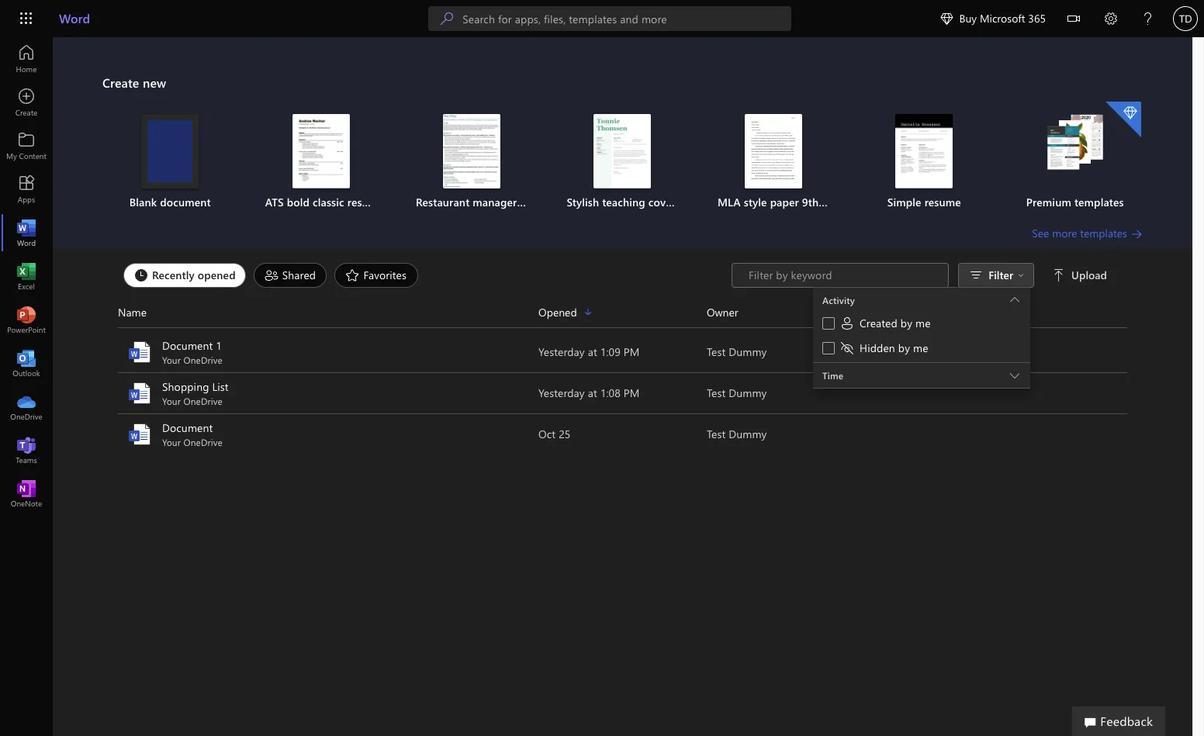 Task type: describe. For each thing, give the bounding box(es) containing it.
stylish
[[567, 195, 599, 210]]

simple resume image
[[896, 114, 954, 189]]

simple resume
[[888, 195, 962, 210]]

list inside create new main content
[[102, 100, 1143, 226]]

paper
[[771, 195, 799, 210]]

1
[[216, 338, 222, 353]]

restaurant manager resume
[[416, 195, 557, 210]]

microsoft
[[980, 11, 1026, 26]]

simple
[[888, 195, 922, 210]]

restaurant manager resume image
[[443, 114, 501, 189]]

3 dummy from the top
[[729, 427, 767, 442]]


[[941, 12, 954, 25]]

premium templates element
[[1010, 102, 1142, 210]]

new
[[143, 75, 166, 91]]


[[1068, 12, 1081, 25]]

test dummy for 1:09
[[707, 345, 767, 359]]

document
[[160, 195, 211, 210]]

1:08
[[601, 386, 621, 401]]

see more templates button
[[1033, 226, 1143, 241]]

resume inside 'simple resume' element
[[925, 195, 962, 210]]

letter
[[679, 195, 706, 210]]

time
[[823, 370, 844, 382]]

premium templates diamond image
[[1106, 102, 1142, 137]]

word
[[59, 10, 90, 26]]

filter
[[989, 268, 1014, 283]]

templates inside button
[[1081, 226, 1128, 241]]

activity inside menu
[[823, 294, 855, 307]]

created
[[860, 316, 898, 331]]

oct 25
[[539, 427, 571, 442]]

your for shopping list
[[162, 395, 181, 408]]

restaurant
[[416, 195, 470, 210]]

name shopping list cell
[[118, 380, 539, 408]]

shopping
[[162, 380, 209, 394]]

document for 1
[[162, 338, 213, 353]]

ats bold classic resume
[[265, 195, 384, 210]]

0 vertical spatial word image
[[19, 225, 34, 241]]

word banner
[[0, 0, 1205, 40]]

excel image
[[19, 269, 34, 284]]

my content image
[[19, 138, 34, 154]]

premium templates image
[[1047, 114, 1104, 172]]

create
[[102, 75, 139, 91]]

document for your
[[162, 421, 213, 435]]

mla style paper 9th edition image
[[745, 114, 803, 189]]

document 1 your onedrive
[[162, 338, 223, 366]]

activity, column 4 of 4 column header
[[875, 304, 1128, 321]]

test for 1:08
[[707, 386, 726, 401]]

document your onedrive
[[162, 421, 223, 449]]

recently opened element
[[123, 263, 246, 288]]

home image
[[19, 51, 34, 67]]

yesterday at 1:09 pm
[[539, 345, 640, 359]]

shared
[[282, 267, 316, 282]]

see
[[1033, 226, 1050, 241]]

teams image
[[19, 442, 34, 458]]

blank document
[[129, 195, 211, 210]]

me for created by me
[[916, 316, 931, 331]]

at for 1:08
[[588, 386, 598, 401]]

displaying 3 out of 5 files. status
[[732, 263, 1111, 392]]

pm for yesterday at 1:09 pm
[[624, 345, 640, 359]]

Filter by keyword text field
[[748, 268, 941, 283]]

0 vertical spatial templates
[[1075, 195, 1125, 210]]

manager
[[473, 195, 517, 210]]

name document cell
[[118, 421, 539, 449]]

at for 1:09
[[588, 345, 598, 359]]


[[1019, 272, 1025, 279]]

classic
[[313, 195, 344, 210]]

style
[[744, 195, 767, 210]]

1 menu from the top
[[814, 287, 1031, 288]]

ats bold classic resume image
[[292, 114, 350, 189]]

td button
[[1168, 0, 1205, 37]]

resume inside restaurant manager resume element
[[520, 195, 557, 210]]

favorites
[[364, 267, 407, 282]]

 buy microsoft 365
[[941, 11, 1046, 26]]

see more templates
[[1033, 226, 1128, 241]]

your for document 1
[[162, 354, 181, 366]]

apps image
[[19, 182, 34, 197]]

create image
[[19, 95, 34, 110]]

ats
[[265, 195, 284, 210]]

your inside document your onedrive
[[162, 436, 181, 449]]

yesterday at 1:08 pm
[[539, 386, 640, 401]]

td
[[1180, 13, 1193, 24]]



Task type: vqa. For each thing, say whether or not it's contained in the screenshot.


Task type: locate. For each thing, give the bounding box(es) containing it.
mla style paper 9th edition element
[[708, 114, 858, 210]]

0 horizontal spatial word image
[[19, 225, 34, 241]]

0 vertical spatial word image
[[127, 340, 152, 365]]

3 onedrive from the top
[[184, 436, 223, 449]]

templates up see more templates button
[[1075, 195, 1125, 210]]

onedrive for shopping
[[184, 395, 223, 408]]

hidden by me element
[[840, 341, 929, 356]]

document down shopping list your onedrive
[[162, 421, 213, 435]]

1 dummy from the top
[[729, 345, 767, 359]]

0 vertical spatial onedrive
[[184, 354, 223, 366]]

1 vertical spatial me
[[914, 341, 929, 356]]

word image left document your onedrive
[[127, 422, 152, 447]]

opened
[[539, 305, 577, 319]]

2 test dummy from the top
[[707, 386, 767, 401]]

2 vertical spatial dummy
[[729, 427, 767, 442]]

shopping list your onedrive
[[162, 380, 229, 408]]

25
[[559, 427, 571, 442]]

0 horizontal spatial activity
[[823, 294, 855, 307]]

0 vertical spatial yesterday
[[539, 345, 585, 359]]

stylish teaching cover letter
[[567, 195, 706, 210]]

1 vertical spatial test dummy
[[707, 386, 767, 401]]

1 vertical spatial test
[[707, 386, 726, 401]]

create new main content
[[53, 37, 1193, 456]]

onedrive
[[184, 354, 223, 366], [184, 395, 223, 408], [184, 436, 223, 449]]

1 onedrive from the top
[[184, 354, 223, 366]]

2 dummy from the top
[[729, 386, 767, 401]]

2 yesterday from the top
[[539, 386, 585, 401]]

favorites element
[[335, 263, 418, 288]]

1 horizontal spatial resume
[[520, 195, 557, 210]]

0 vertical spatial by
[[901, 316, 913, 331]]

word image inside name document 1 cell
[[127, 340, 152, 365]]

1 vertical spatial by
[[899, 341, 911, 356]]

1 test dummy from the top
[[707, 345, 767, 359]]

me down created by me checkbox item
[[914, 341, 929, 356]]

simple resume element
[[859, 114, 991, 210]]

restaurant manager resume element
[[406, 114, 557, 210]]

dummy
[[729, 345, 767, 359], [729, 386, 767, 401], [729, 427, 767, 442]]

tab list containing recently opened
[[120, 263, 732, 288]]


[[1053, 269, 1066, 282]]

2 vertical spatial onedrive
[[184, 436, 223, 449]]

me inside checkbox item
[[914, 341, 929, 356]]

pm for yesterday at 1:08 pm
[[624, 386, 640, 401]]

0 vertical spatial test
[[707, 345, 726, 359]]

hidden
[[860, 341, 896, 356]]

at left 1:08
[[588, 386, 598, 401]]

1 vertical spatial templates
[[1081, 226, 1128, 241]]

1 horizontal spatial activity
[[875, 305, 911, 319]]

3 resume from the left
[[925, 195, 962, 210]]

stylish teaching cover letter image
[[594, 114, 652, 189]]

your inside document 1 your onedrive
[[162, 354, 181, 366]]

cover
[[649, 195, 676, 210]]

document inside document your onedrive
[[162, 421, 213, 435]]

by for created
[[901, 316, 913, 331]]

blank
[[129, 195, 157, 210]]

recently opened
[[152, 267, 236, 282]]

yesterday for yesterday at 1:09 pm
[[539, 345, 585, 359]]

owner
[[707, 305, 739, 319]]

tab list inside create new main content
[[120, 263, 732, 288]]

by inside checkbox item
[[901, 316, 913, 331]]

filter 
[[989, 268, 1025, 283]]

name button
[[118, 304, 539, 321]]

owner button
[[707, 304, 875, 321]]

at left 1:09
[[588, 345, 598, 359]]

more
[[1053, 226, 1078, 241]]

0 vertical spatial me
[[916, 316, 931, 331]]

tab list
[[120, 263, 732, 288]]

hidden by me checkbox item
[[814, 338, 1031, 363]]

me
[[916, 316, 931, 331], [914, 341, 929, 356]]

powerpoint image
[[19, 312, 34, 328]]

your up shopping
[[162, 354, 181, 366]]

menu
[[814, 287, 1031, 288], [814, 288, 1031, 363], [814, 313, 1031, 363]]

1 vertical spatial document
[[162, 421, 213, 435]]

row containing name
[[118, 304, 1128, 328]]

created by me checkbox item
[[814, 313, 1031, 338]]

pm
[[624, 345, 640, 359], [624, 386, 640, 401]]

document left 1
[[162, 338, 213, 353]]

onedrive inside shopping list your onedrive
[[184, 395, 223, 408]]

resume right simple
[[925, 195, 962, 210]]

2 menu from the top
[[814, 288, 1031, 363]]

0 vertical spatial dummy
[[729, 345, 767, 359]]

shared tab
[[250, 263, 331, 288]]

word image
[[19, 225, 34, 241], [127, 381, 152, 406]]

1 resume from the left
[[348, 195, 384, 210]]

1 vertical spatial onedrive
[[184, 395, 223, 408]]

1 yesterday from the top
[[539, 345, 585, 359]]

outlook image
[[19, 356, 34, 371]]

2 resume from the left
[[520, 195, 557, 210]]

document
[[162, 338, 213, 353], [162, 421, 213, 435]]

1 document from the top
[[162, 338, 213, 353]]

1 vertical spatial word image
[[127, 381, 152, 406]]

1 horizontal spatial word image
[[127, 381, 152, 406]]

1 vertical spatial pm
[[624, 386, 640, 401]]

word image
[[127, 340, 152, 365], [127, 422, 152, 447]]

onedrive inside document 1 your onedrive
[[184, 354, 223, 366]]

word image inside name document cell
[[127, 422, 152, 447]]

your down shopping list your onedrive
[[162, 436, 181, 449]]

recently opened tab
[[120, 263, 250, 288]]

onenote image
[[19, 486, 34, 501]]

2 document from the top
[[162, 421, 213, 435]]

mla style paper 9th edition
[[718, 195, 858, 210]]

at
[[588, 345, 598, 359], [588, 386, 598, 401]]

onedrive down shopping list your onedrive
[[184, 436, 223, 449]]

0 vertical spatial test dummy
[[707, 345, 767, 359]]

upload
[[1072, 268, 1108, 283]]

row
[[118, 304, 1128, 328]]

dummy for 1:08
[[729, 386, 767, 401]]

resume right classic
[[348, 195, 384, 210]]

1 vertical spatial dummy
[[729, 386, 767, 401]]

name document 1 cell
[[118, 338, 539, 366]]

1 vertical spatial your
[[162, 395, 181, 408]]

pm right 1:08
[[624, 386, 640, 401]]

1 your from the top
[[162, 354, 181, 366]]

premium
[[1027, 195, 1072, 210]]

none search field inside word banner
[[429, 6, 792, 31]]

0 vertical spatial at
[[588, 345, 598, 359]]

onedrive image
[[19, 399, 34, 415]]

pm right 1:09
[[624, 345, 640, 359]]

navigation
[[0, 37, 53, 515]]

1 word image from the top
[[127, 340, 152, 365]]

2 vertical spatial test
[[707, 427, 726, 442]]

me inside checkbox item
[[916, 316, 931, 331]]

word image down apps image on the top left
[[19, 225, 34, 241]]

feedback
[[1101, 713, 1154, 730]]

3 menu from the top
[[814, 313, 1031, 363]]

your inside shopping list your onedrive
[[162, 395, 181, 408]]

favorites tab
[[331, 263, 422, 288]]

create new
[[102, 75, 166, 91]]

word image for document 1
[[127, 340, 152, 365]]

your
[[162, 354, 181, 366], [162, 395, 181, 408], [162, 436, 181, 449]]

9th
[[803, 195, 819, 210]]

test dummy for 1:08
[[707, 386, 767, 401]]

2 at from the top
[[588, 386, 598, 401]]

365
[[1029, 11, 1046, 26]]

by
[[901, 316, 913, 331], [899, 341, 911, 356]]

0 vertical spatial pm
[[624, 345, 640, 359]]

yesterday up 25
[[539, 386, 585, 401]]

oct
[[539, 427, 556, 442]]

2 your from the top
[[162, 395, 181, 408]]

stylish teaching cover letter element
[[557, 114, 706, 210]]

shared element
[[254, 263, 327, 288]]

word image down name
[[127, 340, 152, 365]]

3 test from the top
[[707, 427, 726, 442]]

3 your from the top
[[162, 436, 181, 449]]

name
[[118, 305, 147, 319]]

test dummy
[[707, 345, 767, 359], [707, 386, 767, 401], [707, 427, 767, 442]]

word image inside name shopping list "cell"
[[127, 381, 152, 406]]

Search box. Suggestions appear as you type. search field
[[463, 6, 792, 31]]

hidden by me
[[860, 341, 929, 356]]

created by me element
[[840, 316, 931, 331]]

onedrive inside document your onedrive
[[184, 436, 223, 449]]

me for hidden by me
[[914, 341, 929, 356]]

word image for document
[[127, 422, 152, 447]]

1 vertical spatial yesterday
[[539, 386, 585, 401]]

templates
[[1075, 195, 1125, 210], [1081, 226, 1128, 241]]

3 test dummy from the top
[[707, 427, 767, 442]]

1 pm from the top
[[624, 345, 640, 359]]

2 onedrive from the top
[[184, 395, 223, 408]]

None search field
[[429, 6, 792, 31]]

1 vertical spatial word image
[[127, 422, 152, 447]]

bold
[[287, 195, 310, 210]]

your down shopping
[[162, 395, 181, 408]]

created by me
[[860, 316, 931, 331]]

word image left shopping
[[127, 381, 152, 406]]

resume
[[348, 195, 384, 210], [520, 195, 557, 210], [925, 195, 962, 210]]

buy
[[960, 11, 977, 26]]

1 vertical spatial at
[[588, 386, 598, 401]]

2 vertical spatial test dummy
[[707, 427, 767, 442]]

by down created by me
[[899, 341, 911, 356]]

0 vertical spatial document
[[162, 338, 213, 353]]

2 vertical spatial your
[[162, 436, 181, 449]]

test for 1:09
[[707, 345, 726, 359]]

recently
[[152, 267, 195, 282]]

by for hidden
[[899, 341, 911, 356]]

feedback button
[[1073, 707, 1166, 737]]

2 test from the top
[[707, 386, 726, 401]]

edition
[[822, 195, 858, 210]]

teaching
[[603, 195, 646, 210]]

yesterday
[[539, 345, 585, 359], [539, 386, 585, 401]]

mla
[[718, 195, 741, 210]]

templates right more
[[1081, 226, 1128, 241]]

opened button
[[539, 304, 707, 321]]

0 horizontal spatial resume
[[348, 195, 384, 210]]

by up the hidden by me
[[901, 316, 913, 331]]

1:09
[[601, 345, 621, 359]]

 button
[[1056, 0, 1093, 40]]

test
[[707, 345, 726, 359], [707, 386, 726, 401], [707, 427, 726, 442]]

resume right the manager
[[520, 195, 557, 210]]

yesterday for yesterday at 1:08 pm
[[539, 386, 585, 401]]

list containing blank document
[[102, 100, 1143, 226]]

by inside checkbox item
[[899, 341, 911, 356]]

document inside document 1 your onedrive
[[162, 338, 213, 353]]

activity
[[823, 294, 855, 307], [875, 305, 911, 319]]

1 at from the top
[[588, 345, 598, 359]]

 upload
[[1053, 268, 1108, 283]]

onedrive down 1
[[184, 354, 223, 366]]

row inside create new main content
[[118, 304, 1128, 328]]

premium templates
[[1027, 195, 1125, 210]]

list
[[102, 100, 1143, 226]]

yesterday down opened
[[539, 345, 585, 359]]

dummy for 1:09
[[729, 345, 767, 359]]

list
[[212, 380, 229, 394]]

opened
[[198, 267, 236, 282]]

onedrive for document
[[184, 354, 223, 366]]

0 vertical spatial your
[[162, 354, 181, 366]]

2 horizontal spatial resume
[[925, 195, 962, 210]]

blank document element
[[104, 114, 236, 210]]

1 test from the top
[[707, 345, 726, 359]]

me up "hidden by me" checkbox item
[[916, 316, 931, 331]]

resume inside "ats bold classic resume" "element"
[[348, 195, 384, 210]]

activity inside activity, column 4 of 4 column header
[[875, 305, 911, 319]]

2 pm from the top
[[624, 386, 640, 401]]

2 word image from the top
[[127, 422, 152, 447]]

ats bold classic resume element
[[255, 114, 387, 210]]

onedrive down list
[[184, 395, 223, 408]]



